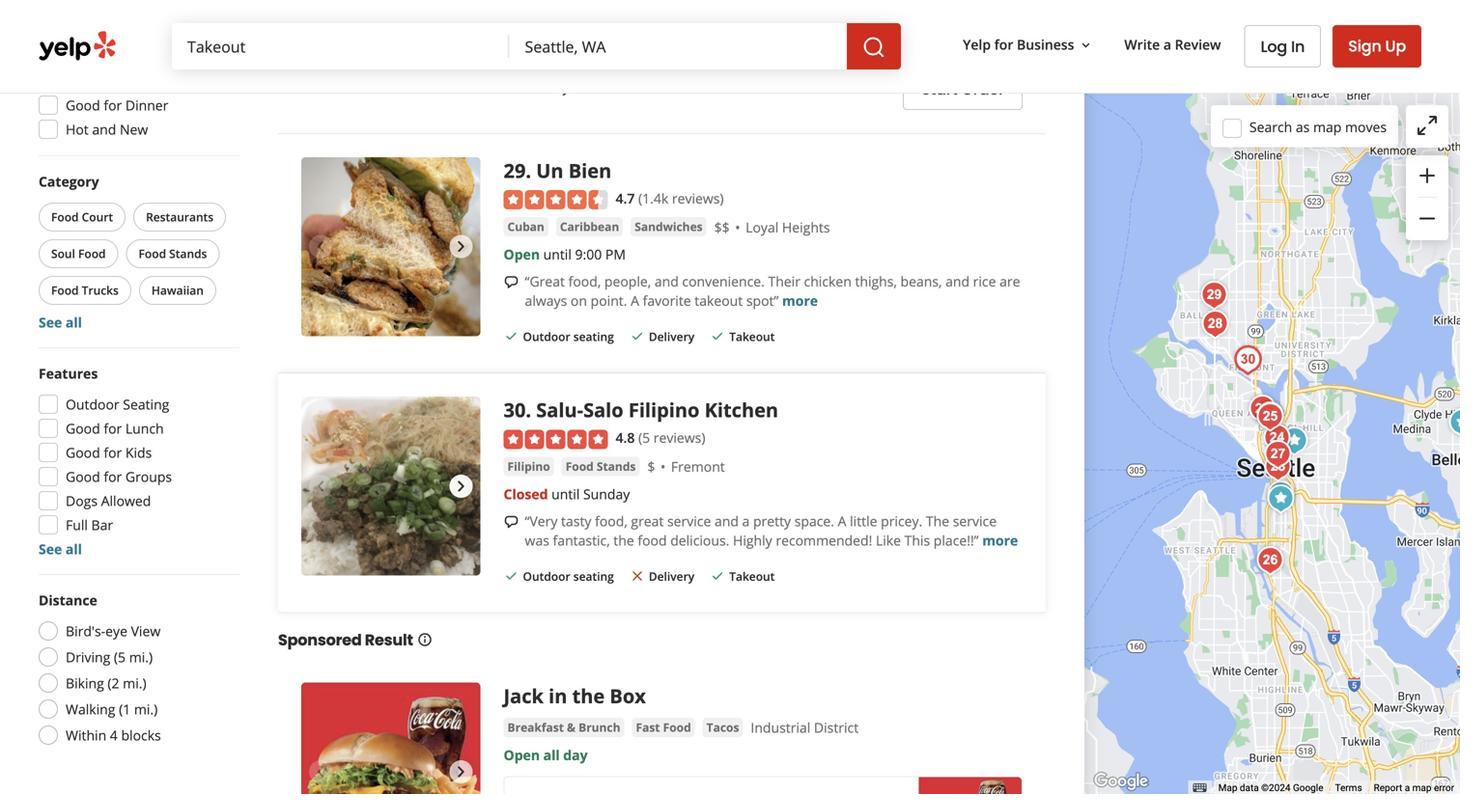 Task type: locate. For each thing, give the bounding box(es) containing it.
1 seating from the top
[[573, 329, 614, 345]]

previous image
[[309, 235, 332, 258], [309, 475, 332, 498]]

1 vertical spatial reviews)
[[654, 429, 705, 447]]

0 vertical spatial next image
[[450, 475, 473, 498]]

1 vertical spatial all
[[66, 540, 82, 559]]

16 speech v2 image
[[504, 275, 519, 290], [504, 515, 519, 530]]

1 vertical spatial food stands
[[566, 459, 636, 475]]

seating down point.
[[573, 329, 614, 345]]

see all inside category group
[[39, 313, 82, 332]]

on left point.
[[571, 292, 587, 310]]

0 vertical spatial more link
[[603, 34, 639, 52]]

1 vertical spatial offers
[[66, 72, 106, 90]]

next image left closed
[[450, 475, 473, 498]]

pricey.
[[881, 512, 923, 531]]

see inside features group
[[39, 540, 62, 559]]

0 vertical spatial see all button
[[39, 313, 82, 332]]

caribbean link
[[556, 217, 623, 237]]

1 vertical spatial mi.)
[[123, 675, 146, 693]]

outdoor down the fantastic,
[[523, 569, 570, 585]]

map left error
[[1413, 783, 1432, 794]]

. for 30
[[526, 397, 531, 424]]

1 vertical spatial food stands button
[[562, 457, 640, 477]]

order
[[961, 78, 1004, 100]]

map right as
[[1313, 118, 1342, 136]]

pm
[[605, 245, 626, 264]]

for for good for groups
[[104, 468, 122, 486]]

more right place!!"
[[982, 532, 1018, 550]]

16 checkmark v2 image for delivery
[[504, 80, 519, 95]]

see up "distance"
[[39, 540, 62, 559]]

0 vertical spatial (5
[[638, 429, 650, 447]]

4.7
[[616, 189, 635, 207]]

1 vertical spatial 16 checkmark v2 image
[[504, 569, 519, 584]]

and down 'ballard' at the right top of the page
[[816, 15, 840, 33]]

&
[[567, 720, 576, 736]]

0 vertical spatial see
[[39, 313, 62, 332]]

and…"
[[560, 34, 599, 52]]

for down good for kids
[[104, 468, 122, 486]]

log in
[[1261, 36, 1305, 57]]

16 checkmark v2 image
[[584, 80, 600, 95], [504, 329, 519, 344], [630, 329, 645, 344], [710, 329, 725, 344], [710, 569, 725, 584]]

2 vertical spatial more link
[[982, 532, 1018, 550]]

sponsored result
[[278, 630, 413, 651]]

0 vertical spatial all
[[66, 313, 82, 332]]

until
[[543, 245, 572, 264], [552, 485, 580, 504]]

stands for food stands button inside category group
[[169, 246, 207, 262]]

1 vertical spatial a
[[742, 512, 750, 531]]

group
[[1406, 155, 1449, 240]]

0 vertical spatial 16 checkmark v2 image
[[504, 80, 519, 95]]

food for food court button
[[51, 209, 79, 225]]

salu-salo filipino kitchen link
[[536, 397, 778, 424]]

0 vertical spatial filipino
[[629, 397, 700, 424]]

fat shack image
[[1259, 448, 1298, 487]]

chicken
[[804, 272, 852, 291]]

"as i waited for my car to be worked on in the ballard neighborhood, i was roaming around and stumbled upon this spot and ordered the arabic special plate and…"
[[525, 0, 1009, 52]]

until for salu-
[[552, 485, 580, 504]]

soul food button
[[39, 240, 118, 268]]

2 outdoor seating from the top
[[523, 569, 614, 585]]

in inside "as i waited for my car to be worked on in the ballard neighborhood, i was roaming around and stumbled upon this spot and ordered the arabic special plate and…"
[[775, 0, 787, 14]]

1 vertical spatial more
[[782, 292, 818, 310]]

1 vertical spatial until
[[552, 485, 580, 504]]

food stands for rightmost food stands button
[[566, 459, 636, 475]]

1 outdoor seating from the top
[[523, 329, 614, 345]]

see for features
[[39, 540, 62, 559]]

1 vertical spatial see
[[39, 540, 62, 559]]

None field
[[172, 23, 509, 70], [509, 23, 847, 70]]

was up special
[[967, 0, 991, 14]]

2 previous image from the top
[[309, 475, 332, 498]]

2 16 speech v2 image from the top
[[504, 515, 519, 530]]

0 vertical spatial until
[[543, 245, 572, 264]]

1 horizontal spatial map
[[1413, 783, 1432, 794]]

see all button down food trucks button
[[39, 313, 82, 332]]

1 open from the top
[[504, 245, 540, 264]]

previous image for 29
[[309, 235, 332, 258]]

driving (5 mi.)
[[66, 649, 153, 667]]

stands up sunday
[[597, 459, 636, 475]]

all left day
[[543, 746, 560, 765]]

for down 'offers takeout'
[[104, 96, 122, 114]]

0 horizontal spatial i
[[548, 0, 552, 14]]

reviews) up 'fremont' at the left of page
[[654, 429, 705, 447]]

for up good for kids
[[104, 420, 122, 438]]

service
[[667, 512, 711, 531], [953, 512, 997, 531]]

fremont
[[671, 458, 725, 476]]

food, down sunday
[[595, 512, 628, 531]]

0 horizontal spatial a
[[742, 512, 750, 531]]

this
[[905, 532, 930, 550]]

(5 down eye on the left of the page
[[114, 649, 126, 667]]

1 horizontal spatial service
[[953, 512, 997, 531]]

1 horizontal spatial a
[[1164, 35, 1171, 54]]

open down breakfast
[[504, 746, 540, 765]]

sandwiches button
[[631, 217, 707, 237]]

features group
[[33, 364, 240, 559]]

4 good from the top
[[66, 468, 100, 486]]

0 vertical spatial mi.)
[[129, 649, 153, 667]]

seating down the fantastic,
[[573, 569, 614, 585]]

0 vertical spatial open
[[504, 245, 540, 264]]

9:00
[[575, 245, 602, 264]]

on inside "great food, people, and convenience. their chicken thighs, beans, and rice are always on point. a favorite takeout spot"
[[571, 292, 587, 310]]

1 vertical spatial more link
[[782, 292, 818, 310]]

previous image
[[309, 761, 332, 784]]

more
[[603, 34, 639, 52], [782, 292, 818, 310], [982, 532, 1018, 550]]

food stands up sunday
[[566, 459, 636, 475]]

breakfast & brunch link
[[504, 718, 624, 738]]

0 vertical spatial a
[[1164, 35, 1171, 54]]

0 horizontal spatial was
[[525, 532, 549, 550]]

. left salu-
[[526, 397, 531, 424]]

industrial
[[751, 719, 811, 737]]

offers up reservations
[[66, 24, 105, 42]]

next image
[[450, 235, 473, 258]]

1 see all from the top
[[39, 313, 82, 332]]

biking (2 mi.)
[[66, 675, 146, 693]]

1 horizontal spatial more
[[782, 292, 818, 310]]

1 horizontal spatial food stands button
[[562, 457, 640, 477]]

reviews) for salo
[[654, 429, 705, 447]]

all inside category group
[[66, 313, 82, 332]]

2 . from the top
[[526, 397, 531, 424]]

0 vertical spatial offers
[[66, 24, 105, 42]]

0 vertical spatial reviews)
[[672, 189, 724, 207]]

thighs,
[[855, 272, 897, 291]]

food up hawaiian
[[139, 246, 166, 262]]

0 vertical spatial outdoor
[[523, 329, 570, 345]]

fast food button
[[632, 718, 695, 738]]

2 horizontal spatial a
[[1405, 783, 1410, 794]]

see all inside features group
[[39, 540, 82, 559]]

1 vertical spatial map
[[1413, 783, 1432, 794]]

map region
[[1014, 0, 1460, 795]]

all down food trucks button
[[66, 313, 82, 332]]

address, neighborhood, city, state or zip text field
[[509, 23, 847, 70]]

good up good for kids
[[66, 420, 100, 438]]

2 seating from the top
[[573, 569, 614, 585]]

1 horizontal spatial stands
[[597, 459, 636, 475]]

1 vertical spatial (5
[[114, 649, 126, 667]]

see all down food trucks button
[[39, 313, 82, 332]]

4 slideshow element from the top
[[301, 683, 481, 795]]

0 vertical spatial outdoor seating
[[523, 329, 614, 345]]

report
[[1374, 783, 1403, 794]]

filipino up closed
[[508, 459, 550, 475]]

0 horizontal spatial filipino
[[508, 459, 550, 475]]

0 vertical spatial map
[[1313, 118, 1342, 136]]

(5
[[638, 429, 650, 447], [114, 649, 126, 667]]

1 16 speech v2 image from the top
[[504, 275, 519, 290]]

more down around
[[603, 34, 639, 52]]

good for good for kids
[[66, 444, 100, 462]]

log in link
[[1244, 25, 1321, 68]]

next image left open all day
[[450, 761, 473, 784]]

service up delicious.
[[667, 512, 711, 531]]

1 horizontal spatial in
[[775, 0, 787, 14]]

0 vertical spatial food stands
[[139, 246, 207, 262]]

see
[[39, 313, 62, 332], [39, 540, 62, 559]]

sign up link
[[1333, 25, 1422, 68]]

groups
[[125, 468, 172, 486]]

1 none field from the left
[[172, 23, 509, 70]]

2 i from the left
[[959, 0, 963, 14]]

see down food trucks button
[[39, 313, 62, 332]]

offers delivery
[[66, 24, 159, 42]]

loyal heights
[[746, 218, 830, 237]]

see all button down full
[[39, 540, 82, 559]]

1 offers from the top
[[66, 24, 105, 42]]

fast food link
[[632, 718, 695, 738]]

a left little
[[838, 512, 846, 531]]

in up 'this'
[[775, 0, 787, 14]]

food left trucks
[[51, 282, 79, 298]]

good
[[66, 96, 100, 114], [66, 420, 100, 438], [66, 444, 100, 462], [66, 468, 100, 486]]

0 horizontal spatial map
[[1313, 118, 1342, 136]]

all inside features group
[[66, 540, 82, 559]]

driving
[[66, 649, 110, 667]]

takeout down address, neighborhood, city, state or zip field
[[604, 80, 649, 96]]

filipino button
[[504, 457, 554, 477]]

0 horizontal spatial food stands button
[[126, 240, 220, 268]]

0 horizontal spatial more link
[[603, 34, 639, 52]]

more link for un bien
[[782, 292, 818, 310]]

0 vertical spatial previous image
[[309, 235, 332, 258]]

1 vertical spatial open
[[504, 746, 540, 765]]

food stands up hawaiian
[[139, 246, 207, 262]]

a right write
[[1164, 35, 1171, 54]]

. left un in the top left of the page
[[526, 157, 531, 184]]

i right "as
[[548, 0, 552, 14]]

food stands button
[[126, 240, 220, 268], [562, 457, 640, 477]]

within
[[66, 727, 106, 745]]

2 see all from the top
[[39, 540, 82, 559]]

1 vertical spatial .
[[526, 397, 531, 424]]

1 vertical spatial see all
[[39, 540, 82, 559]]

mi.)
[[129, 649, 153, 667], [123, 675, 146, 693], [134, 701, 158, 719]]

1 vertical spatial on
[[571, 292, 587, 310]]

1 good from the top
[[66, 96, 100, 114]]

0 vertical spatial more
[[603, 34, 639, 52]]

the left food at the left of page
[[614, 532, 634, 550]]

0 vertical spatial on
[[755, 0, 772, 14]]

takeout for 16 checkmark v2 image below and…"
[[604, 80, 649, 96]]

outdoor seating down the fantastic,
[[523, 569, 614, 585]]

for inside button
[[994, 35, 1013, 54]]

1 vertical spatial 16 speech v2 image
[[504, 515, 519, 530]]

service up place!!"
[[953, 512, 997, 531]]

1 horizontal spatial food stands
[[566, 459, 636, 475]]

slideshow element
[[301, 0, 481, 79], [301, 157, 481, 336], [301, 397, 481, 576], [301, 683, 481, 795]]

"as
[[525, 0, 545, 14]]

food stands inside category group
[[139, 246, 207, 262]]

convenience.
[[682, 272, 765, 291]]

food trucks button
[[39, 276, 131, 305]]

1 vertical spatial outdoor
[[66, 395, 119, 414]]

1 vertical spatial next image
[[450, 761, 473, 784]]

0 vertical spatial food stands button
[[126, 240, 220, 268]]

for up around
[[601, 0, 619, 14]]

mi.) down view
[[129, 649, 153, 667]]

0 horizontal spatial service
[[667, 512, 711, 531]]

the
[[790, 0, 811, 14], [898, 15, 919, 33], [614, 532, 634, 550], [572, 683, 605, 710]]

stumbled
[[659, 15, 718, 33]]

for down good for lunch
[[104, 444, 122, 462]]

1 see from the top
[[39, 313, 62, 332]]

mi.) for biking (2 mi.)
[[123, 675, 146, 693]]

offers
[[66, 24, 105, 42], [66, 72, 106, 90]]

seating
[[573, 329, 614, 345], [573, 569, 614, 585]]

(5 inside distance option group
[[114, 649, 126, 667]]

distance option group
[[33, 591, 240, 751]]

mi.) for walking (1 mi.)
[[134, 701, 158, 719]]

next image
[[450, 475, 473, 498], [450, 761, 473, 784]]

closed
[[504, 485, 548, 504]]

a right report
[[1405, 783, 1410, 794]]

distance
[[39, 592, 97, 610]]

2 vertical spatial more
[[982, 532, 1018, 550]]

None search field
[[172, 23, 901, 70]]

1 16 checkmark v2 image from the top
[[504, 80, 519, 95]]

2 open from the top
[[504, 746, 540, 765]]

0 vertical spatial in
[[775, 0, 787, 14]]

panera bread image
[[1443, 404, 1460, 442]]

2 vertical spatial outdoor
[[523, 569, 570, 585]]

more link right place!!"
[[982, 532, 1018, 550]]

until up "great
[[543, 245, 572, 264]]

1 vertical spatial see all button
[[39, 540, 82, 559]]

was
[[967, 0, 991, 14], [525, 532, 549, 550]]

.
[[526, 157, 531, 184], [526, 397, 531, 424]]

2 vertical spatial a
[[1405, 783, 1410, 794]]

open down cuban link
[[504, 245, 540, 264]]

outdoor down "always"
[[523, 329, 570, 345]]

2 vertical spatial mi.)
[[134, 701, 158, 719]]

stands for rightmost food stands button
[[597, 459, 636, 475]]

and up the highly
[[715, 512, 739, 531]]

see all down full
[[39, 540, 82, 559]]

16 checkmark v2 image down takeout at the top of the page
[[710, 329, 725, 344]]

food for food trucks button
[[51, 282, 79, 298]]

1 vertical spatial outdoor seating
[[523, 569, 614, 585]]

16 checkmark v2 image
[[504, 80, 519, 95], [504, 569, 519, 584]]

16 checkmark v2 image down 16 speech v2 icon
[[504, 80, 519, 95]]

good for good for groups
[[66, 468, 100, 486]]

2 vertical spatial all
[[543, 746, 560, 765]]

0 vertical spatial stands
[[169, 246, 207, 262]]

expand map image
[[1416, 114, 1439, 137]]

a for report
[[1405, 783, 1410, 794]]

neighborhood,
[[863, 0, 956, 14]]

their
[[768, 272, 801, 291]]

kathmandu momocha image
[[1251, 397, 1290, 436]]

hot and new
[[66, 120, 148, 139]]

the down neighborhood,
[[898, 15, 919, 33]]

stands down restaurants button
[[169, 246, 207, 262]]

terms
[[1335, 783, 1362, 794]]

1 horizontal spatial on
[[755, 0, 772, 14]]

2 horizontal spatial more link
[[982, 532, 1018, 550]]

1 vertical spatial a
[[838, 512, 846, 531]]

on
[[755, 0, 772, 14], [571, 292, 587, 310]]

jack
[[504, 683, 544, 710]]

a
[[1164, 35, 1171, 54], [742, 512, 750, 531], [1405, 783, 1410, 794]]

(1.4k
[[638, 189, 669, 207]]

0 vertical spatial a
[[631, 292, 639, 310]]

business
[[1017, 35, 1074, 54]]

stands inside food stands link
[[597, 459, 636, 475]]

outdoor seating down "always"
[[523, 329, 614, 345]]

see all button
[[39, 313, 82, 332], [39, 540, 82, 559]]

food stands button up hawaiian
[[126, 240, 220, 268]]

0 horizontal spatial on
[[571, 292, 587, 310]]

0 vertical spatial was
[[967, 0, 991, 14]]

and down "my"
[[631, 15, 655, 33]]

offers down reservations
[[66, 72, 106, 90]]

1 horizontal spatial i
[[959, 0, 963, 14]]

tacos button
[[703, 718, 743, 738]]

takeout down spot"
[[729, 329, 775, 345]]

0 vertical spatial see all
[[39, 313, 82, 332]]

was down "very
[[525, 532, 549, 550]]

1 previous image from the top
[[309, 235, 332, 258]]

see inside category group
[[39, 313, 62, 332]]

all down full
[[66, 540, 82, 559]]

bird's-
[[66, 622, 105, 641]]

1 vertical spatial food,
[[595, 512, 628, 531]]

filipino inside button
[[508, 459, 550, 475]]

are
[[1000, 272, 1020, 291]]

ladybug espresso image
[[1251, 542, 1290, 580]]

a inside "very tasty food, great service and a pretty space. a little pricey. the service was fantastic, the food delicious. highly recommended! like this place!!"
[[742, 512, 750, 531]]

takeout down the highly
[[729, 569, 775, 585]]

map for error
[[1413, 783, 1432, 794]]

fantastic,
[[553, 532, 610, 550]]

1 horizontal spatial more link
[[782, 292, 818, 310]]

delivery right 16 close v2 icon
[[649, 569, 695, 585]]

2 offers from the top
[[66, 72, 106, 90]]

breakfast
[[508, 720, 564, 736]]

and inside "very tasty food, great service and a pretty space. a little pricey. the service was fantastic, the food delicious. highly recommended! like this place!!"
[[715, 512, 739, 531]]

16 checkmark v2 image down delicious.
[[710, 569, 725, 584]]

for for good for lunch
[[104, 420, 122, 438]]

outdoor
[[523, 329, 570, 345], [66, 395, 119, 414], [523, 569, 570, 585]]

mi.) right (2
[[123, 675, 146, 693]]

0 horizontal spatial in
[[549, 683, 567, 710]]

3 good from the top
[[66, 444, 100, 462]]

16 speech v2 image left "very
[[504, 515, 519, 530]]

good up the hot at the top left of page
[[66, 96, 100, 114]]

good up dogs
[[66, 468, 100, 486]]

1 vertical spatial previous image
[[309, 475, 332, 498]]

outdoor up good for lunch
[[66, 395, 119, 414]]

until up tasty
[[552, 485, 580, 504]]

2 horizontal spatial more
[[982, 532, 1018, 550]]

food, down the 9:00
[[568, 272, 601, 291]]

outdoor inside features group
[[66, 395, 119, 414]]

2 see all button from the top
[[39, 540, 82, 559]]

2 good from the top
[[66, 420, 100, 438]]

food up closed until sunday
[[566, 459, 594, 475]]

0 vertical spatial food,
[[568, 272, 601, 291]]

0 horizontal spatial stands
[[169, 246, 207, 262]]

point.
[[591, 292, 627, 310]]

2 see from the top
[[39, 540, 62, 559]]

food left court
[[51, 209, 79, 225]]

dinner
[[125, 96, 168, 114]]

ihop image
[[1275, 422, 1314, 461]]

for down special
[[994, 35, 1013, 54]]

0 vertical spatial .
[[526, 157, 531, 184]]

good down good for lunch
[[66, 444, 100, 462]]

see all button inside features group
[[39, 540, 82, 559]]

0 horizontal spatial (5
[[114, 649, 126, 667]]

see all button for features
[[39, 540, 82, 559]]

1 horizontal spatial (5
[[638, 429, 650, 447]]

1 vertical spatial filipino
[[508, 459, 550, 475]]

1 horizontal spatial was
[[967, 0, 991, 14]]

in up breakfast & brunch
[[549, 683, 567, 710]]

see all button for category
[[39, 313, 82, 332]]

stands inside category group
[[169, 246, 207, 262]]

0 vertical spatial seating
[[573, 329, 614, 345]]

1 . from the top
[[526, 157, 531, 184]]

0 horizontal spatial food stands
[[139, 246, 207, 262]]

reviews) up $$
[[672, 189, 724, 207]]

mi.) right (1
[[134, 701, 158, 719]]

0 vertical spatial 16 speech v2 image
[[504, 275, 519, 290]]

(5 right 4.8
[[638, 429, 650, 447]]

1 horizontal spatial a
[[838, 512, 846, 531]]

new
[[120, 120, 148, 139]]

more link down their
[[782, 292, 818, 310]]

1 vertical spatial seating
[[573, 569, 614, 585]]

16 checkmark v2 image down and…"
[[584, 80, 600, 95]]

zoom out image
[[1416, 207, 1439, 230]]

a inside "link"
[[1164, 35, 1171, 54]]

lunch
[[125, 420, 164, 438]]

food, inside "great food, people, and convenience. their chicken thighs, beans, and rice are always on point. a favorite takeout spot"
[[568, 272, 601, 291]]

1 vertical spatial stands
[[597, 459, 636, 475]]

2 none field from the left
[[509, 23, 847, 70]]

a inside "very tasty food, great service and a pretty space. a little pricey. the service was fantastic, the food delicious. highly recommended! like this place!!"
[[838, 512, 846, 531]]

filipino up 4.8 (5 reviews)
[[629, 397, 700, 424]]

i up arabic
[[959, 0, 963, 14]]

recommended!
[[776, 532, 872, 550]]

food, inside "very tasty food, great service and a pretty space. a little pricey. the service was fantastic, the food delicious. highly recommended! like this place!!"
[[595, 512, 628, 531]]

for for yelp for business
[[994, 35, 1013, 54]]

0 horizontal spatial more
[[603, 34, 639, 52]]

2 16 checkmark v2 image from the top
[[504, 569, 519, 584]]

0 horizontal spatial a
[[631, 292, 639, 310]]

16 speech v2 image for 30
[[504, 515, 519, 530]]

1 see all button from the top
[[39, 313, 82, 332]]

map
[[1218, 783, 1238, 794]]



Task type: vqa. For each thing, say whether or not it's contained in the screenshot.
Yelp Mobile link
no



Task type: describe. For each thing, give the bounding box(es) containing it.
yelp
[[963, 35, 991, 54]]

see for category
[[39, 313, 62, 332]]

report a map error
[[1374, 783, 1454, 794]]

4.7 star rating image
[[504, 190, 608, 210]]

16 speech v2 image
[[504, 0, 519, 13]]

google image
[[1089, 770, 1153, 795]]

map data ©2024 google
[[1218, 783, 1324, 794]]

dogs allowed
[[66, 492, 151, 510]]

jack in the box image
[[1262, 476, 1300, 515]]

on inside "as i waited for my car to be worked on in the ballard neighborhood, i was roaming around and stumbled upon this spot and ordered the arabic special plate and…"
[[755, 0, 772, 14]]

keyboard shortcuts image
[[1193, 784, 1207, 793]]

and up the favorite
[[655, 272, 679, 291]]

for inside "as i waited for my car to be worked on in the ballard neighborhood, i was roaming around and stumbled upon this spot and ordered the arabic special plate and…"
[[601, 0, 619, 14]]

start
[[921, 78, 958, 100]]

$
[[647, 458, 655, 476]]

category
[[39, 172, 99, 191]]

bar
[[91, 516, 113, 535]]

delivery up reservations
[[108, 24, 159, 42]]

outdoor for 30
[[523, 569, 570, 585]]

good for good for dinner
[[66, 96, 100, 114]]

fast food
[[636, 720, 691, 736]]

walking (1 mi.)
[[66, 701, 158, 719]]

tanoor image
[[1243, 390, 1282, 429]]

favorite
[[643, 292, 691, 310]]

food for food stands button inside category group
[[139, 246, 166, 262]]

hot
[[66, 120, 89, 139]]

16 checkmark v2 image for outdoor seating
[[504, 569, 519, 584]]

more for un bien
[[782, 292, 818, 310]]

sandwiches link
[[631, 217, 707, 237]]

people,
[[604, 272, 651, 291]]

jack in the box
[[504, 683, 646, 710]]

place!!"
[[934, 532, 979, 550]]

bien
[[569, 157, 612, 184]]

kids
[[125, 444, 152, 462]]

masakan image
[[1259, 436, 1298, 474]]

$$
[[714, 218, 730, 237]]

the up spot
[[790, 0, 811, 14]]

food for rightmost food stands button
[[566, 459, 594, 475]]

open for open until 9:00 pm
[[504, 245, 540, 264]]

4
[[110, 727, 118, 745]]

"very
[[525, 512, 558, 531]]

outdoor seating
[[66, 395, 169, 414]]

4.8 star rating image
[[504, 430, 608, 450]]

write a review
[[1125, 35, 1221, 54]]

was inside "very tasty food, great service and a pretty space. a little pricey. the service was fantastic, the food delicious. highly recommended! like this place!!"
[[525, 532, 549, 550]]

food stands for food stands button inside category group
[[139, 246, 207, 262]]

©2024
[[1261, 783, 1291, 794]]

1 horizontal spatial filipino
[[629, 397, 700, 424]]

good for groups
[[66, 468, 172, 486]]

seating for bien
[[573, 329, 614, 345]]

"very tasty food, great service and a pretty space. a little pricey. the service was fantastic, the food delicious. highly recommended! like this place!!"
[[525, 512, 997, 550]]

log
[[1261, 36, 1287, 57]]

outdoor seating for bien
[[523, 329, 614, 345]]

start order
[[921, 78, 1004, 100]]

reservations
[[66, 48, 147, 66]]

plate
[[525, 34, 557, 52]]

more link for salu-salo filipino kitchen
[[982, 532, 1018, 550]]

spot
[[785, 15, 812, 33]]

loyal
[[746, 218, 779, 237]]

"great food, people, and convenience. their chicken thighs, beans, and rice are always on point. a favorite takeout spot"
[[525, 272, 1020, 310]]

takeout up dinner
[[110, 72, 163, 90]]

good for good for lunch
[[66, 420, 100, 438]]

the inside "very tasty food, great service and a pretty space. a little pricey. the service was fantastic, the food delicious. highly recommended! like this place!!"
[[614, 532, 634, 550]]

things to do, nail salons, plumbers text field
[[172, 23, 509, 70]]

and left rice
[[946, 272, 970, 291]]

terms link
[[1335, 783, 1362, 794]]

review
[[1175, 35, 1221, 54]]

1 vertical spatial in
[[549, 683, 567, 710]]

good for dinner
[[66, 96, 168, 114]]

full bar
[[66, 516, 113, 535]]

tacos link
[[703, 718, 743, 738]]

previous image for 30
[[309, 475, 332, 498]]

2 next image from the top
[[450, 761, 473, 784]]

dough zone - seattle downtown pine st. image
[[1258, 419, 1297, 458]]

food court
[[51, 209, 113, 225]]

delivery down plate
[[523, 80, 569, 96]]

2 service from the left
[[953, 512, 997, 531]]

outdoor seating for salo
[[523, 569, 614, 585]]

day
[[563, 746, 588, 765]]

write a review link
[[1117, 27, 1229, 62]]

takeout for 16 checkmark v2 image below takeout at the top of the page
[[729, 329, 775, 345]]

30 . salu-salo filipino kitchen
[[504, 397, 778, 424]]

reviews) for bien
[[672, 189, 724, 207]]

search as map moves
[[1250, 118, 1387, 136]]

until for un
[[543, 245, 572, 264]]

salu-
[[536, 397, 583, 424]]

salu-salo filipino kitchen image
[[1229, 341, 1268, 380]]

this
[[758, 15, 781, 33]]

2 slideshow element from the top
[[301, 157, 481, 336]]

taco bell image
[[1262, 480, 1300, 519]]

delivery down the favorite
[[649, 329, 695, 345]]

food stands button inside category group
[[126, 240, 220, 268]]

more for salu-salo filipino kitchen
[[982, 532, 1018, 550]]

16 checkmark v2 image up 30
[[504, 329, 519, 344]]

restaurants
[[146, 209, 214, 225]]

always
[[525, 292, 567, 310]]

be
[[685, 0, 701, 14]]

within 4 blocks
[[66, 727, 161, 745]]

un bien image
[[1195, 276, 1234, 315]]

walking
[[66, 701, 115, 719]]

food trucks
[[51, 282, 119, 298]]

sunday
[[583, 485, 630, 504]]

salo
[[583, 397, 624, 424]]

roaming
[[525, 15, 578, 33]]

offers for offers takeout
[[66, 72, 106, 90]]

a for write
[[1164, 35, 1171, 54]]

category group
[[35, 172, 240, 332]]

soul
[[51, 246, 75, 262]]

box
[[610, 683, 646, 710]]

3 slideshow element from the top
[[301, 397, 481, 576]]

the up brunch
[[572, 683, 605, 710]]

mi.) for driving (5 mi.)
[[129, 649, 153, 667]]

good for lunch
[[66, 420, 164, 438]]

"great
[[525, 272, 565, 291]]

all for category
[[66, 313, 82, 332]]

outdoor for 29
[[523, 329, 570, 345]]

shawarma prince image
[[1196, 305, 1235, 344]]

and right the hot at the top left of page
[[92, 120, 116, 139]]

open all day
[[504, 746, 588, 765]]

offers takeout
[[66, 72, 163, 90]]

eye
[[105, 622, 127, 641]]

sandwiches
[[635, 219, 703, 235]]

restaurants button
[[133, 203, 226, 232]]

breakfast & brunch
[[508, 720, 620, 736]]

1 i from the left
[[548, 0, 552, 14]]

see all for category
[[39, 313, 82, 332]]

ordered
[[844, 15, 895, 33]]

seating for salo
[[573, 569, 614, 585]]

16 close v2 image
[[630, 569, 645, 584]]

(1
[[119, 701, 131, 719]]

a inside "great food, people, and convenience. their chicken thighs, beans, and rice are always on point. a favorite takeout spot"
[[631, 292, 639, 310]]

search image
[[862, 36, 886, 59]]

. for 29
[[526, 157, 531, 184]]

offers for offers delivery
[[66, 24, 105, 42]]

sign
[[1348, 35, 1382, 57]]

industrial district
[[751, 719, 859, 737]]

car
[[646, 0, 665, 14]]

error
[[1434, 783, 1454, 794]]

see all for features
[[39, 540, 82, 559]]

zoom in image
[[1416, 164, 1439, 187]]

was inside "as i waited for my car to be worked on in the ballard neighborhood, i was roaming around and stumbled upon this spot and ordered the arabic special plate and…"
[[967, 0, 991, 14]]

takeout for 16 checkmark v2 image below delicious.
[[729, 569, 775, 585]]

result
[[365, 630, 413, 651]]

(5 for mi.)
[[114, 649, 126, 667]]

cuban button
[[504, 217, 548, 237]]

spot"
[[746, 292, 779, 310]]

16 checkmark v2 image down the favorite
[[630, 329, 645, 344]]

1 next image from the top
[[450, 475, 473, 498]]

around
[[581, 15, 627, 33]]

16 info v2 image
[[417, 632, 432, 648]]

none field address, neighborhood, city, state or zip
[[509, 23, 847, 70]]

features
[[39, 365, 98, 383]]

food right fast
[[663, 720, 691, 736]]

fast
[[636, 720, 660, 736]]

all for features
[[66, 540, 82, 559]]

food right soul
[[78, 246, 106, 262]]

open for open all day
[[504, 746, 540, 765]]

(2
[[108, 675, 119, 693]]

worked
[[705, 0, 752, 14]]

tacos
[[707, 720, 739, 736]]

1 slideshow element from the top
[[301, 0, 481, 79]]

for for good for kids
[[104, 444, 122, 462]]

1 service from the left
[[667, 512, 711, 531]]

brunch
[[579, 720, 620, 736]]

highly
[[733, 532, 772, 550]]

hawaiian button
[[139, 276, 216, 305]]

beans,
[[901, 272, 942, 291]]

(5 for reviews)
[[638, 429, 650, 447]]

for for good for dinner
[[104, 96, 122, 114]]

16 speech v2 image for 29
[[504, 275, 519, 290]]

report a map error link
[[1374, 783, 1454, 794]]

16 chevron down v2 image
[[1078, 37, 1094, 53]]

none field things to do, nail salons, plumbers
[[172, 23, 509, 70]]

heights
[[782, 218, 830, 237]]

search
[[1250, 118, 1292, 136]]

start order link
[[903, 67, 1023, 110]]

soul food
[[51, 246, 106, 262]]

map for moves
[[1313, 118, 1342, 136]]

write
[[1125, 35, 1160, 54]]

arabic
[[922, 15, 962, 33]]

ba bar green image
[[1251, 398, 1290, 437]]

kitchen
[[705, 397, 778, 424]]



